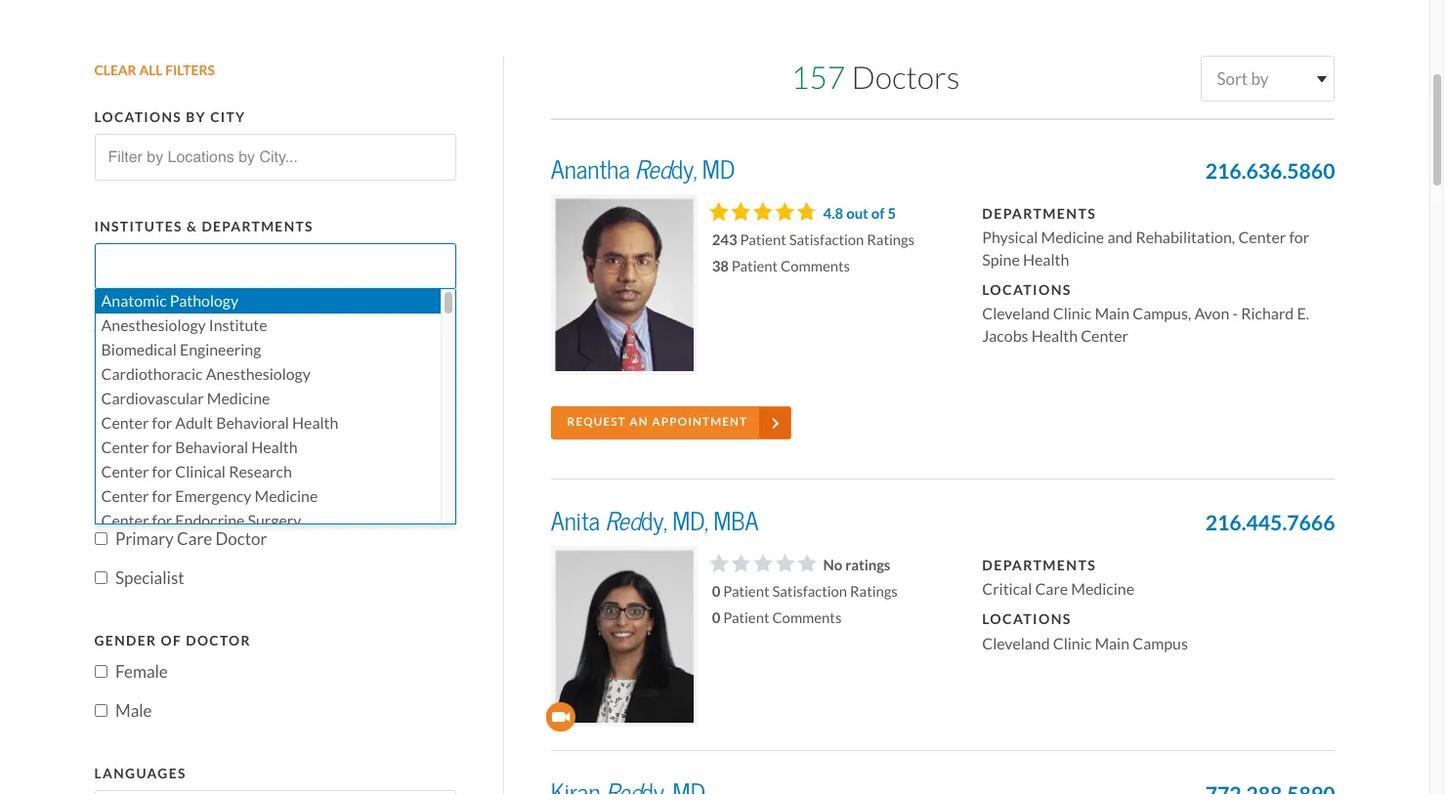 Task type: locate. For each thing, give the bounding box(es) containing it.
0 vertical spatial red
[[635, 154, 671, 186]]

physical medicine and rehabilitation,
[[982, 228, 1238, 247]]

adults down cardiothoracic
[[154, 395, 202, 417]]

research
[[229, 463, 292, 482]]

4.8 out of 5
[[823, 204, 896, 222]]

dy, for dy, md, mba
[[641, 506, 667, 537]]

comments down 4.8
[[781, 257, 850, 275]]

0 horizontal spatial adolescents
[[197, 435, 286, 456]]

1 vertical spatial cleveland
[[982, 634, 1050, 654]]

behavioral up "clinical"
[[175, 438, 248, 458]]

0 down mba
[[712, 582, 720, 601]]

1 horizontal spatial care
[[177, 528, 212, 550]]

1 vertical spatial care
[[177, 528, 212, 550]]

comments down no
[[772, 608, 842, 627]]

adults
[[115, 356, 163, 377], [154, 395, 202, 417]]

red right anita on the left of the page
[[605, 506, 641, 537]]

2 vertical spatial of
[[161, 632, 182, 649]]

clinic inside locations cleveland clinic main campus
[[1053, 634, 1092, 654]]

0 vertical spatial doctor
[[162, 327, 227, 344]]

center down 216.636.5860 link
[[1238, 228, 1286, 247]]

both adults and children & adolescents
[[115, 395, 406, 417]]

pathology
[[170, 292, 239, 311]]

&
[[187, 218, 198, 235], [301, 395, 313, 417], [182, 435, 193, 456]]

children down both
[[115, 435, 178, 456]]

an
[[630, 415, 649, 429]]

cardiovascular
[[101, 389, 204, 409]]

dy,
[[671, 154, 697, 186], [641, 506, 667, 537]]

red for dy, md
[[635, 154, 671, 186]]

38
[[712, 257, 729, 275]]

of for male
[[161, 632, 182, 649]]

satisfaction
[[789, 230, 864, 249], [772, 582, 847, 601]]

avon
[[1194, 304, 1229, 324]]

center down cleveland clinic main campus,
[[1081, 326, 1129, 346]]

care down the provided
[[177, 528, 212, 550]]

& for adolescents
[[182, 435, 193, 456]]

2 cleveland from the top
[[982, 634, 1050, 654]]

& right institutes
[[187, 218, 198, 235]]

surgery
[[248, 511, 301, 531]]

children
[[235, 395, 298, 417], [115, 435, 178, 456]]

0 vertical spatial locations
[[94, 109, 182, 126]]

1 vertical spatial 0
[[712, 608, 720, 627]]

2 vertical spatial locations
[[982, 611, 1072, 629]]

1 vertical spatial behavioral
[[175, 438, 248, 458]]

locations down the all
[[94, 109, 182, 126]]

2 vertical spatial care
[[1035, 579, 1068, 599]]

1 horizontal spatial dy,
[[671, 154, 697, 186]]

primary
[[115, 528, 174, 550]]

& up children & adolescents only
[[301, 395, 313, 417]]

0 vertical spatial and
[[1107, 228, 1133, 247]]

type of doctor
[[94, 327, 227, 344]]

for inside 'center for spine health'
[[1289, 228, 1309, 247]]

behavioral up children & adolescents only
[[216, 414, 289, 433]]

comments inside 243 patient satisfaction ratings 38 patient comments
[[781, 257, 850, 275]]

None text field
[[100, 245, 262, 288]]

1 vertical spatial doctor
[[215, 528, 267, 550]]

doctor for primary care doctor
[[215, 528, 267, 550]]

doctor down pathology
[[162, 327, 227, 344]]

0 vertical spatial main
[[1095, 304, 1130, 324]]

satisfaction down no
[[772, 582, 847, 601]]

patient
[[740, 230, 786, 249], [732, 257, 778, 275], [723, 582, 769, 601], [723, 608, 769, 627]]

1 vertical spatial main
[[1095, 634, 1130, 654]]

2 main from the top
[[1095, 634, 1130, 654]]

216.445.7666 link
[[1205, 508, 1335, 539]]

adult
[[175, 414, 213, 433]]

Adults Only checkbox
[[94, 360, 107, 373]]

1 vertical spatial red
[[605, 506, 641, 537]]

satisfaction inside 243 patient satisfaction ratings 38 patient comments
[[789, 230, 864, 249]]

2 clinic from the top
[[1053, 634, 1092, 654]]

doctor
[[162, 327, 227, 344], [215, 528, 267, 550], [186, 632, 251, 649]]

243 patient satisfaction ratings 38 patient comments
[[712, 230, 915, 275]]

ratings inside 0 patient satisfaction ratings 0 patient comments
[[850, 582, 898, 601]]

and for rehabilitation,
[[1107, 228, 1133, 247]]

spine
[[982, 250, 1020, 269]]

dy, left md
[[671, 154, 697, 186]]

center
[[1238, 228, 1286, 247], [1081, 326, 1129, 346], [101, 414, 149, 433], [101, 438, 149, 458], [101, 463, 149, 482], [101, 487, 149, 507], [101, 511, 149, 531]]

2 horizontal spatial of
[[871, 204, 885, 222]]

anita red dy, md, mba
[[551, 506, 759, 537]]

anesthesiology up biomedical
[[101, 316, 206, 336]]

clinic down departments critical care medicine
[[1053, 634, 1092, 654]]

cleveland
[[982, 304, 1050, 324], [982, 634, 1050, 654]]

0 vertical spatial adolescents
[[316, 395, 406, 417]]

comments inside 0 patient satisfaction ratings 0 patient comments
[[772, 608, 842, 627]]

campus,
[[1133, 304, 1191, 324]]

2 vertical spatial &
[[182, 435, 193, 456]]

of
[[871, 204, 885, 222], [137, 327, 158, 344], [161, 632, 182, 649]]

1 horizontal spatial only
[[289, 435, 324, 456]]

0 horizontal spatial and
[[205, 395, 232, 417]]

center up primary care doctor option
[[101, 511, 149, 531]]

request an appointment
[[567, 415, 748, 429]]

for
[[1289, 228, 1309, 247], [152, 414, 172, 433], [152, 438, 172, 458], [152, 463, 172, 482], [152, 487, 172, 507], [152, 511, 172, 531]]

0
[[712, 582, 720, 601], [712, 608, 720, 627]]

ratings down 5
[[867, 230, 915, 249]]

ratings down ratings on the right
[[850, 582, 898, 601]]

2 vertical spatial doctor
[[186, 632, 251, 649]]

0 vertical spatial anesthesiology
[[101, 316, 206, 336]]

2 horizontal spatial care
[[1035, 579, 1068, 599]]

comments for anantha red dy, md
[[781, 257, 850, 275]]

& down adult
[[182, 435, 193, 456]]

medicine
[[1041, 228, 1104, 247], [207, 389, 270, 409], [255, 487, 318, 507], [1071, 579, 1135, 599]]

1 horizontal spatial adolescents
[[316, 395, 406, 417]]

Male checkbox
[[94, 705, 107, 718]]

only down type of doctor
[[166, 356, 201, 377]]

1 vertical spatial dy,
[[641, 506, 667, 537]]

0 horizontal spatial of
[[137, 327, 158, 344]]

1 vertical spatial satisfaction
[[772, 582, 847, 601]]

-
[[1233, 304, 1238, 324]]

0 vertical spatial cleveland
[[982, 304, 1050, 324]]

mba
[[713, 506, 759, 537]]

157
[[791, 59, 845, 98]]

dy, left md,
[[641, 506, 667, 537]]

main left campus, at the top right of the page
[[1095, 304, 1130, 324]]

1 vertical spatial and
[[205, 395, 232, 417]]

0 vertical spatial 0
[[712, 582, 720, 601]]

clinic down physical medicine and rehabilitation,
[[1053, 304, 1092, 324]]

157 doctors
[[791, 59, 960, 98]]

1 vertical spatial adolescents
[[197, 435, 286, 456]]

center inside 'center for spine health'
[[1238, 228, 1286, 247]]

emergency
[[175, 487, 252, 507]]

0 vertical spatial only
[[166, 356, 201, 377]]

and left rehabilitation,
[[1107, 228, 1133, 247]]

1 vertical spatial anesthesiology
[[206, 365, 311, 384]]

departments up critical
[[982, 556, 1097, 574]]

avon - richard e. jacobs health center
[[982, 304, 1309, 346]]

departments inside departments critical care medicine
[[982, 556, 1097, 574]]

cleveland up the jacobs on the right of page
[[982, 304, 1050, 324]]

ratings inside 243 patient satisfaction ratings 38 patient comments
[[867, 230, 915, 249]]

216.636.5860 link
[[1205, 156, 1335, 187]]

only up the research
[[289, 435, 324, 456]]

0 vertical spatial satisfaction
[[789, 230, 864, 249]]

care up primary care doctor option
[[94, 499, 135, 517]]

Specialist checkbox
[[94, 572, 107, 585]]

clear all filters
[[94, 62, 215, 79]]

institutes & departments
[[94, 218, 314, 235]]

specialist
[[115, 568, 184, 589]]

0 vertical spatial adults
[[115, 356, 163, 377]]

main left campus
[[1095, 634, 1130, 654]]

None text field
[[100, 136, 450, 179]]

only
[[166, 356, 201, 377], [289, 435, 324, 456]]

0 vertical spatial ratings
[[867, 230, 915, 249]]

and up children & adolescents only
[[205, 395, 232, 417]]

0 right anita <em>red</em>dy image
[[712, 608, 720, 627]]

of left 5
[[871, 204, 885, 222]]

1 horizontal spatial children
[[235, 395, 298, 417]]

1 vertical spatial ratings
[[850, 582, 898, 601]]

main
[[1095, 304, 1130, 324], [1095, 634, 1130, 654]]

physical
[[982, 228, 1038, 247]]

children up children & adolescents only
[[235, 395, 298, 417]]

1 vertical spatial only
[[289, 435, 324, 456]]

0 vertical spatial comments
[[781, 257, 850, 275]]

comments
[[781, 257, 850, 275], [772, 608, 842, 627]]

adolescents
[[316, 395, 406, 417], [197, 435, 286, 456]]

0 vertical spatial &
[[187, 218, 198, 235]]

medicine up children & adolescents only
[[207, 389, 270, 409]]

anesthesiology up the both adults and children & adolescents
[[206, 365, 311, 384]]

0 horizontal spatial care
[[94, 499, 135, 517]]

1 vertical spatial comments
[[772, 608, 842, 627]]

behavioral
[[216, 414, 289, 433], [175, 438, 248, 458]]

1 horizontal spatial and
[[1107, 228, 1133, 247]]

0 vertical spatial children
[[235, 395, 298, 417]]

comments for anita red dy, md, mba
[[772, 608, 842, 627]]

0 vertical spatial clinic
[[1053, 304, 1092, 324]]

satisfaction down 4.8
[[789, 230, 864, 249]]

of up adults only
[[137, 327, 158, 344]]

0 vertical spatial care
[[94, 499, 135, 517]]

center for spine health
[[982, 228, 1309, 269]]

locations
[[94, 109, 182, 126], [982, 281, 1072, 299], [982, 611, 1072, 629]]

satisfaction inside 0 patient satisfaction ratings 0 patient comments
[[772, 582, 847, 601]]

locations down spine
[[982, 281, 1072, 299]]

departments critical care medicine
[[982, 556, 1135, 599]]

medicine up locations cleveland clinic main campus
[[1071, 579, 1135, 599]]

1 vertical spatial of
[[137, 327, 158, 344]]

cleveland down critical
[[982, 634, 1050, 654]]

locations inside locations cleveland clinic main campus
[[982, 611, 1072, 629]]

1 vertical spatial clinic
[[1053, 634, 1092, 654]]

departments up physical
[[982, 205, 1097, 222]]

0 vertical spatial dy,
[[671, 154, 697, 186]]

red right anantha
[[635, 154, 671, 186]]

red
[[635, 154, 671, 186], [605, 506, 641, 537]]

anita <em>red</em>dy image
[[551, 546, 697, 727]]

all
[[139, 62, 163, 79]]

adults up cardiovascular
[[115, 356, 163, 377]]

of up female
[[161, 632, 182, 649]]

0 horizontal spatial children
[[115, 435, 178, 456]]

care right critical
[[1035, 579, 1068, 599]]

rehabilitation,
[[1136, 228, 1235, 247]]

dy, for dy, md
[[671, 154, 697, 186]]

locations down critical
[[982, 611, 1072, 629]]

0 horizontal spatial dy,
[[641, 506, 667, 537]]

gender of doctor
[[94, 632, 251, 649]]

1 vertical spatial children
[[115, 435, 178, 456]]

languages
[[94, 765, 186, 782]]

Female checkbox
[[94, 665, 107, 678]]

adults only
[[115, 356, 201, 377]]

doctor for type of doctor
[[162, 327, 227, 344]]

doctor down emergency
[[215, 528, 267, 550]]

1 horizontal spatial of
[[161, 632, 182, 649]]

clinic
[[1053, 304, 1092, 324], [1053, 634, 1092, 654]]

anesthesiology
[[101, 316, 206, 336], [206, 365, 311, 384]]

locations for cleveland
[[982, 611, 1072, 629]]

doctor right gender
[[186, 632, 251, 649]]

primary care doctor
[[115, 528, 267, 550]]



Task type: vqa. For each thing, say whether or not it's contained in the screenshot.
2nd — from left
no



Task type: describe. For each thing, give the bounding box(es) containing it.
institutes
[[94, 218, 183, 235]]

by
[[186, 109, 206, 126]]

red for dy, md, mba
[[605, 506, 641, 537]]

216.445.7666
[[1205, 510, 1335, 536]]

Primary Care Doctor checkbox
[[94, 533, 107, 545]]

richard
[[1241, 304, 1294, 324]]

& for departments
[[187, 218, 198, 235]]

main inside locations cleveland clinic main campus
[[1095, 634, 1130, 654]]

out
[[846, 204, 869, 222]]

5
[[888, 204, 896, 222]]

0 vertical spatial behavioral
[[216, 414, 289, 433]]

satisfaction for anantha red dy, md
[[789, 230, 864, 249]]

doctor for gender of doctor
[[186, 632, 251, 649]]

cleveland clinic main campus,
[[982, 304, 1194, 324]]

request
[[567, 415, 626, 429]]

1 clinic from the top
[[1053, 304, 1092, 324]]

departments up pathology
[[202, 218, 314, 235]]

care inside departments critical care medicine
[[1035, 579, 1068, 599]]

jacobs
[[982, 326, 1028, 346]]

locations by city
[[94, 109, 246, 126]]

health inside avon - richard e. jacobs health center
[[1032, 326, 1078, 346]]

1 0 from the top
[[712, 582, 720, 601]]

cardiothoracic
[[101, 365, 203, 384]]

center up the primary
[[101, 487, 149, 507]]

satisfaction for anita red dy, md, mba
[[772, 582, 847, 601]]

appointment
[[652, 415, 748, 429]]

clear
[[94, 62, 136, 79]]

children & adolescents only
[[115, 435, 324, 456]]

anantha red dy, md
[[551, 154, 735, 186]]

star rating icons image
[[709, 202, 812, 221]]

critical
[[982, 579, 1032, 599]]

ratings for anita red dy, md, mba
[[850, 582, 898, 601]]

4.8 out of 5 link
[[823, 204, 896, 222]]

Both Adults and Children & Adolescents checkbox
[[94, 400, 107, 412]]

locations cleveland clinic main campus
[[982, 611, 1188, 654]]

ratings for anantha red dy, md
[[867, 230, 915, 249]]

center inside avon - richard e. jacobs health center
[[1081, 326, 1129, 346]]

locations for by
[[94, 109, 182, 126]]

provided
[[139, 499, 219, 517]]

md,
[[672, 506, 709, 537]]

departments for departments critical care medicine
[[982, 556, 1097, 574]]

both
[[115, 395, 151, 417]]

0 vertical spatial of
[[871, 204, 885, 222]]

health inside 'center for spine health'
[[1023, 250, 1069, 269]]

anantha <em>red</em>dy image
[[551, 194, 697, 375]]

center down 'children & adolescents only' option
[[101, 463, 149, 482]]

male
[[115, 700, 152, 722]]

female
[[115, 661, 168, 683]]

216.636.5860
[[1205, 158, 1335, 184]]

medicine right physical
[[1041, 228, 1104, 247]]

2 0 from the top
[[712, 608, 720, 627]]

city
[[210, 109, 246, 126]]

243
[[712, 230, 737, 249]]

biomedical
[[101, 340, 177, 360]]

anantha
[[551, 154, 630, 186]]

ratings
[[845, 556, 891, 574]]

center down both
[[101, 438, 149, 458]]

departments for departments
[[982, 205, 1097, 222]]

no ratings
[[823, 556, 891, 574]]

engineering
[[180, 340, 261, 360]]

anita
[[551, 506, 600, 537]]

center down both adults and children & adolescents option
[[101, 414, 149, 433]]

care provided
[[94, 499, 219, 517]]

anatomic
[[101, 292, 167, 311]]

institute
[[209, 316, 267, 336]]

1 vertical spatial &
[[301, 395, 313, 417]]

clear all filters link
[[94, 56, 456, 87]]

1 vertical spatial adults
[[154, 395, 202, 417]]

medicine up surgery
[[255, 487, 318, 507]]

1 cleveland from the top
[[982, 304, 1050, 324]]

e.
[[1297, 304, 1309, 324]]

doctors
[[852, 59, 960, 98]]

endocrine
[[175, 511, 245, 531]]

type
[[94, 327, 133, 344]]

cleveland inside locations cleveland clinic main campus
[[982, 634, 1050, 654]]

video indicator icon image
[[546, 702, 576, 732]]

no
[[823, 556, 843, 574]]

clinical
[[175, 463, 226, 482]]

request an appointment link
[[551, 407, 791, 440]]

Children & Adolescents Only checkbox
[[94, 439, 107, 452]]

anatomic pathology anesthesiology institute biomedical engineering cardiothoracic anesthesiology cardiovascular medicine center for adult behavioral health center for behavioral health center for clinical research center for emergency medicine center for endocrine surgery
[[101, 292, 338, 531]]

campus
[[1133, 634, 1188, 654]]

0 horizontal spatial only
[[166, 356, 201, 377]]

and for children
[[205, 395, 232, 417]]

1 vertical spatial locations
[[982, 281, 1072, 299]]

4.8
[[823, 204, 843, 222]]

filters
[[165, 62, 215, 79]]

medicine inside departments critical care medicine
[[1071, 579, 1135, 599]]

md
[[702, 154, 735, 186]]

1 main from the top
[[1095, 304, 1130, 324]]

gender
[[94, 632, 157, 649]]

of for both adults and children & adolescents
[[137, 327, 158, 344]]

0 patient satisfaction ratings 0 patient comments
[[712, 582, 898, 627]]



